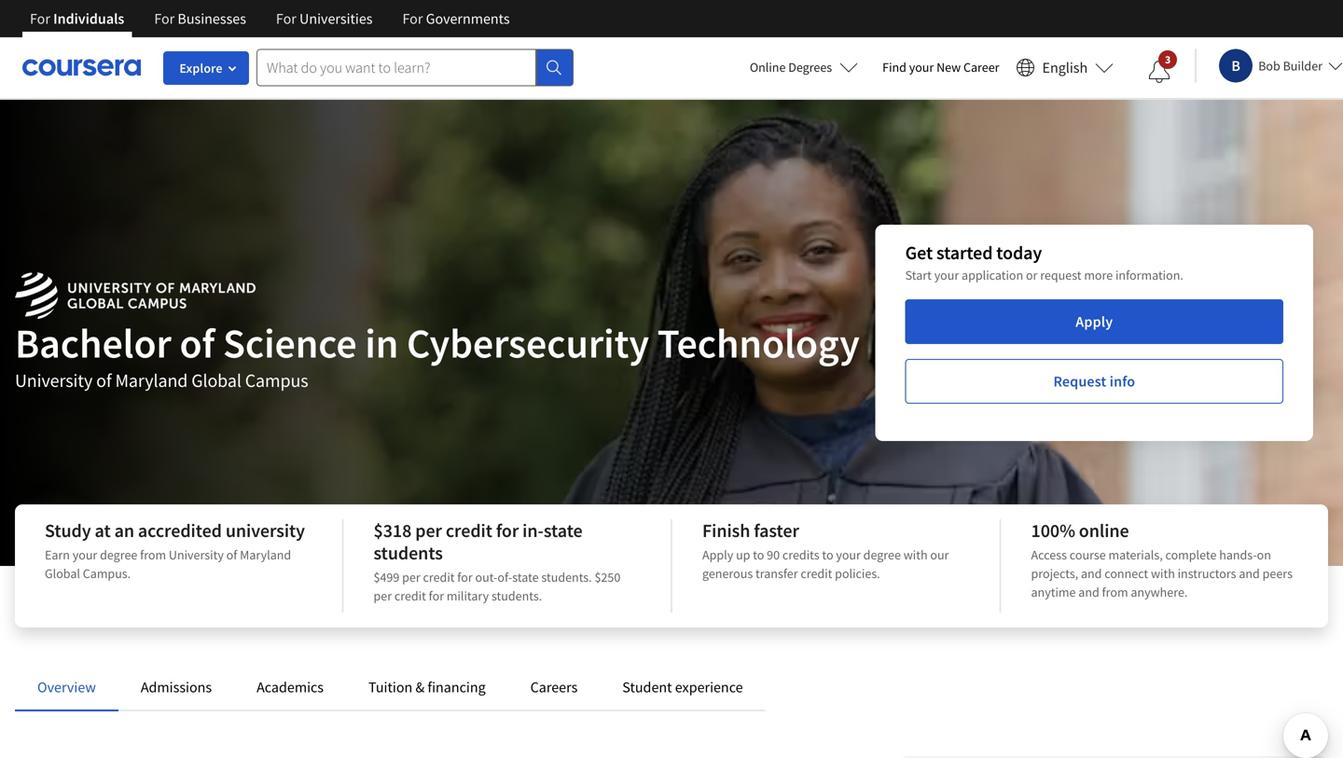 Task type: vqa. For each thing, say whether or not it's contained in the screenshot.
generous
yes



Task type: locate. For each thing, give the bounding box(es) containing it.
of-
[[498, 569, 513, 586]]

out-
[[475, 569, 498, 586]]

of down university of maryland global campus logo
[[96, 369, 112, 392]]

for for individuals
[[30, 9, 50, 28]]

1 vertical spatial state
[[513, 569, 539, 586]]

100% online access course materials, complete hands-on projects, and connect with instructors and peers anytime and from anywhere.
[[1032, 519, 1293, 601]]

0 horizontal spatial global
[[45, 566, 80, 582]]

0 vertical spatial for
[[496, 519, 519, 543]]

0 horizontal spatial degree
[[100, 547, 137, 564]]

hands-
[[1220, 547, 1258, 564]]

1 horizontal spatial from
[[1103, 584, 1129, 601]]

apply
[[1076, 313, 1114, 331], [703, 547, 734, 564]]

1 vertical spatial with
[[1152, 566, 1176, 582]]

1 vertical spatial apply
[[703, 547, 734, 564]]

0 vertical spatial state
[[544, 519, 583, 543]]

university
[[15, 369, 93, 392], [169, 547, 224, 564]]

to left 90
[[753, 547, 765, 564]]

0 horizontal spatial state
[[513, 569, 539, 586]]

0 horizontal spatial university
[[15, 369, 93, 392]]

from
[[140, 547, 166, 564], [1103, 584, 1129, 601]]

peers
[[1263, 566, 1293, 582]]

for left military
[[429, 588, 444, 605]]

state
[[544, 519, 583, 543], [513, 569, 539, 586]]

your right start
[[935, 267, 960, 284]]

global down earn
[[45, 566, 80, 582]]

per down the $499
[[374, 588, 392, 605]]

your right earn
[[73, 547, 97, 564]]

materials,
[[1109, 547, 1163, 564]]

degree up the campus.
[[100, 547, 137, 564]]

1 vertical spatial global
[[45, 566, 80, 582]]

credit inside finish faster apply up to 90 credits to your degree with our generous transfer credit policies.
[[801, 566, 833, 582]]

1 horizontal spatial global
[[191, 369, 242, 392]]

1 horizontal spatial of
[[180, 317, 215, 369]]

anytime
[[1032, 584, 1076, 601]]

credit
[[446, 519, 493, 543], [801, 566, 833, 582], [423, 569, 455, 586], [395, 588, 426, 605]]

generous
[[703, 566, 753, 582]]

global inside 'study at an accredited university earn your degree from university of maryland global campus.'
[[45, 566, 80, 582]]

1 horizontal spatial maryland
[[240, 547, 291, 564]]

degree
[[100, 547, 137, 564], [864, 547, 901, 564]]

2 vertical spatial for
[[429, 588, 444, 605]]

1 for from the left
[[30, 9, 50, 28]]

access
[[1032, 547, 1068, 564]]

request
[[1054, 372, 1107, 391]]

of left campus
[[180, 317, 215, 369]]

0 horizontal spatial for
[[429, 588, 444, 605]]

accredited
[[138, 519, 222, 543]]

1 horizontal spatial to
[[823, 547, 834, 564]]

None search field
[[257, 49, 574, 86]]

per down students
[[402, 569, 421, 586]]

for up military
[[458, 569, 473, 586]]

apply up generous
[[703, 547, 734, 564]]

maryland down university of maryland global campus logo
[[115, 369, 188, 392]]

from down accredited
[[140, 547, 166, 564]]

apply down more
[[1076, 313, 1114, 331]]

global
[[191, 369, 242, 392], [45, 566, 80, 582]]

2 for from the left
[[154, 9, 175, 28]]

0 vertical spatial from
[[140, 547, 166, 564]]

coursera image
[[22, 52, 141, 82]]

from down connect
[[1103, 584, 1129, 601]]

students.
[[542, 569, 592, 586], [492, 588, 542, 605]]

0 vertical spatial maryland
[[115, 369, 188, 392]]

credit up military
[[423, 569, 455, 586]]

1 horizontal spatial university
[[169, 547, 224, 564]]

our
[[931, 547, 949, 564]]

campus
[[245, 369, 309, 392]]

for universities
[[276, 9, 373, 28]]

4 for from the left
[[403, 9, 423, 28]]

to
[[753, 547, 765, 564], [823, 547, 834, 564]]

request info
[[1054, 372, 1136, 391]]

campus.
[[83, 566, 131, 582]]

start
[[906, 267, 932, 284]]

with left our
[[904, 547, 928, 564]]

tuition & financing link
[[369, 678, 486, 697]]

0 horizontal spatial with
[[904, 547, 928, 564]]

1 vertical spatial university
[[169, 547, 224, 564]]

1 degree from the left
[[100, 547, 137, 564]]

credits
[[783, 547, 820, 564]]

1 vertical spatial maryland
[[240, 547, 291, 564]]

bachelor
[[15, 317, 172, 369]]

for left businesses
[[154, 9, 175, 28]]

application
[[962, 267, 1024, 284]]

finish
[[703, 519, 751, 543]]

for left individuals
[[30, 9, 50, 28]]

1 horizontal spatial for
[[458, 569, 473, 586]]

an
[[114, 519, 134, 543]]

global left campus
[[191, 369, 242, 392]]

with up anywhere.
[[1152, 566, 1176, 582]]

1 horizontal spatial apply
[[1076, 313, 1114, 331]]

0 horizontal spatial apply
[[703, 547, 734, 564]]

2 horizontal spatial of
[[226, 547, 237, 564]]

0 horizontal spatial of
[[96, 369, 112, 392]]

1 horizontal spatial degree
[[864, 547, 901, 564]]

100%
[[1032, 519, 1076, 543]]

b
[[1232, 56, 1241, 75]]

global inside "bachelor of science in cybersecurity technology university of maryland global campus"
[[191, 369, 242, 392]]

university of maryland global campus logo image
[[15, 273, 256, 319]]

university inside "bachelor of science in cybersecurity technology university of maryland global campus"
[[15, 369, 93, 392]]

or
[[1027, 267, 1038, 284]]

for
[[496, 519, 519, 543], [458, 569, 473, 586], [429, 588, 444, 605]]

find your new career
[[883, 59, 1000, 76]]

0 horizontal spatial to
[[753, 547, 765, 564]]

of down university
[[226, 547, 237, 564]]

0 horizontal spatial from
[[140, 547, 166, 564]]

3 for from the left
[[276, 9, 297, 28]]

students. down the 'of-'
[[492, 588, 542, 605]]

degree up policies.
[[864, 547, 901, 564]]

started
[[937, 241, 993, 265]]

degree inside 'study at an accredited university earn your degree from university of maryland global campus.'
[[100, 547, 137, 564]]

tuition & financing
[[369, 678, 486, 697]]

1 vertical spatial from
[[1103, 584, 1129, 601]]

0 horizontal spatial maryland
[[115, 369, 188, 392]]

to right credits
[[823, 547, 834, 564]]

get
[[906, 241, 933, 265]]

$499
[[374, 569, 400, 586]]

per right "$318"
[[416, 519, 442, 543]]

for
[[30, 9, 50, 28], [154, 9, 175, 28], [276, 9, 297, 28], [403, 9, 423, 28]]

$250
[[595, 569, 621, 586]]

your up policies.
[[836, 547, 861, 564]]

businesses
[[178, 9, 246, 28]]

info
[[1110, 372, 1136, 391]]

up
[[736, 547, 751, 564]]

bachelor of science in cybersecurity technology university of maryland global campus
[[15, 317, 860, 392]]

with inside 100% online access course materials, complete hands-on projects, and connect with instructors and peers anytime and from anywhere.
[[1152, 566, 1176, 582]]

your
[[910, 59, 934, 76], [935, 267, 960, 284], [73, 547, 97, 564], [836, 547, 861, 564]]

maryland down university
[[240, 547, 291, 564]]

0 vertical spatial global
[[191, 369, 242, 392]]

and right anytime
[[1079, 584, 1100, 601]]

maryland inside 'study at an accredited university earn your degree from university of maryland global campus.'
[[240, 547, 291, 564]]

of inside 'study at an accredited university earn your degree from university of maryland global campus.'
[[226, 547, 237, 564]]

from inside 'study at an accredited university earn your degree from university of maryland global campus.'
[[140, 547, 166, 564]]

0 vertical spatial with
[[904, 547, 928, 564]]

online
[[1080, 519, 1130, 543]]

0 vertical spatial university
[[15, 369, 93, 392]]

degree inside finish faster apply up to 90 credits to your degree with our generous transfer credit policies.
[[864, 547, 901, 564]]

2 to from the left
[[823, 547, 834, 564]]

for for universities
[[276, 9, 297, 28]]

academics
[[257, 678, 324, 697]]

for businesses
[[154, 9, 246, 28]]

students. left '$250'
[[542, 569, 592, 586]]

for left in-
[[496, 519, 519, 543]]

1 horizontal spatial with
[[1152, 566, 1176, 582]]

0 vertical spatial apply
[[1076, 313, 1114, 331]]

for up the what do you want to learn? text field at the left of the page
[[403, 9, 423, 28]]

What do you want to learn? text field
[[257, 49, 537, 86]]

student experience link
[[623, 678, 743, 697]]

credit down credits
[[801, 566, 833, 582]]

complete
[[1166, 547, 1217, 564]]

per
[[416, 519, 442, 543], [402, 569, 421, 586], [374, 588, 392, 605]]

for left universities
[[276, 9, 297, 28]]

of
[[180, 317, 215, 369], [96, 369, 112, 392], [226, 547, 237, 564]]

your inside finish faster apply up to 90 credits to your degree with our generous transfer credit policies.
[[836, 547, 861, 564]]

study at an accredited university earn your degree from university of maryland global campus.
[[45, 519, 305, 582]]

2 degree from the left
[[864, 547, 901, 564]]



Task type: describe. For each thing, give the bounding box(es) containing it.
1 horizontal spatial state
[[544, 519, 583, 543]]

course
[[1070, 547, 1107, 564]]

individuals
[[53, 9, 124, 28]]

explore
[[180, 60, 223, 77]]

credit down the $499
[[395, 588, 426, 605]]

3 button
[[1134, 49, 1186, 94]]

your inside get started today start your application or request more information.
[[935, 267, 960, 284]]

0 vertical spatial per
[[416, 519, 442, 543]]

university
[[226, 519, 305, 543]]

cybersecurity
[[407, 317, 650, 369]]

0 vertical spatial students.
[[542, 569, 592, 586]]

science
[[223, 317, 357, 369]]

study
[[45, 519, 91, 543]]

maryland inside "bachelor of science in cybersecurity technology university of maryland global campus"
[[115, 369, 188, 392]]

english
[[1043, 58, 1088, 77]]

1 vertical spatial for
[[458, 569, 473, 586]]

financing
[[428, 678, 486, 697]]

faster
[[754, 519, 800, 543]]

get started today start your application or request more information.
[[906, 241, 1184, 284]]

anywhere.
[[1131, 584, 1188, 601]]

apply inside button
[[1076, 313, 1114, 331]]

experience
[[675, 678, 743, 697]]

with inside finish faster apply up to 90 credits to your degree with our generous transfer credit policies.
[[904, 547, 928, 564]]

for individuals
[[30, 9, 124, 28]]

transfer
[[756, 566, 798, 582]]

new
[[937, 59, 961, 76]]

admissions link
[[141, 678, 212, 697]]

find your new career link
[[874, 56, 1009, 79]]

student experience
[[623, 678, 743, 697]]

in
[[365, 317, 399, 369]]

careers
[[531, 678, 578, 697]]

2 vertical spatial per
[[374, 588, 392, 605]]

explore button
[[163, 51, 249, 85]]

3
[[1166, 52, 1172, 67]]

1 vertical spatial students.
[[492, 588, 542, 605]]

online
[[750, 59, 786, 76]]

today
[[997, 241, 1043, 265]]

apply button
[[906, 300, 1284, 344]]

builder
[[1284, 57, 1323, 74]]

online degrees
[[750, 59, 833, 76]]

for for businesses
[[154, 9, 175, 28]]

university inside 'study at an accredited university earn your degree from university of maryland global campus.'
[[169, 547, 224, 564]]

career
[[964, 59, 1000, 76]]

credit up out-
[[446, 519, 493, 543]]

for governments
[[403, 9, 510, 28]]

for for governments
[[403, 9, 423, 28]]

connect
[[1105, 566, 1149, 582]]

overview link
[[37, 678, 96, 697]]

bob
[[1259, 57, 1281, 74]]

policies.
[[835, 566, 881, 582]]

tuition
[[369, 678, 413, 697]]

1 vertical spatial per
[[402, 569, 421, 586]]

$318
[[374, 519, 412, 543]]

student
[[623, 678, 672, 697]]

from inside 100% online access course materials, complete hands-on projects, and connect with instructors and peers anytime and from anywhere.
[[1103, 584, 1129, 601]]

governments
[[426, 9, 510, 28]]

information.
[[1116, 267, 1184, 284]]

and down 'course'
[[1082, 566, 1103, 582]]

students
[[374, 542, 443, 565]]

90
[[767, 547, 780, 564]]

find
[[883, 59, 907, 76]]

$318 per credit for in-state students $499 per credit for out-of-state students. $250 per credit for military students.
[[374, 519, 621, 605]]

in-
[[523, 519, 544, 543]]

1 to from the left
[[753, 547, 765, 564]]

&
[[416, 678, 425, 697]]

careers link
[[531, 678, 578, 697]]

degrees
[[789, 59, 833, 76]]

your right find
[[910, 59, 934, 76]]

earn
[[45, 547, 70, 564]]

projects,
[[1032, 566, 1079, 582]]

english button
[[1009, 37, 1122, 98]]

military
[[447, 588, 489, 605]]

show notifications image
[[1149, 61, 1171, 83]]

overview
[[37, 678, 96, 697]]

on
[[1258, 547, 1272, 564]]

apply inside finish faster apply up to 90 credits to your degree with our generous transfer credit policies.
[[703, 547, 734, 564]]

technology
[[658, 317, 860, 369]]

request
[[1041, 267, 1082, 284]]

finish faster apply up to 90 credits to your degree with our generous transfer credit policies.
[[703, 519, 949, 582]]

bob builder
[[1259, 57, 1323, 74]]

universities
[[300, 9, 373, 28]]

more
[[1085, 267, 1114, 284]]

admissions
[[141, 678, 212, 697]]

and down hands-
[[1240, 566, 1261, 582]]

academics link
[[257, 678, 324, 697]]

2 horizontal spatial for
[[496, 519, 519, 543]]

your inside 'study at an accredited university earn your degree from university of maryland global campus.'
[[73, 547, 97, 564]]

at
[[95, 519, 111, 543]]

banner navigation
[[15, 0, 525, 37]]

instructors
[[1178, 566, 1237, 582]]

request info button
[[906, 359, 1284, 404]]



